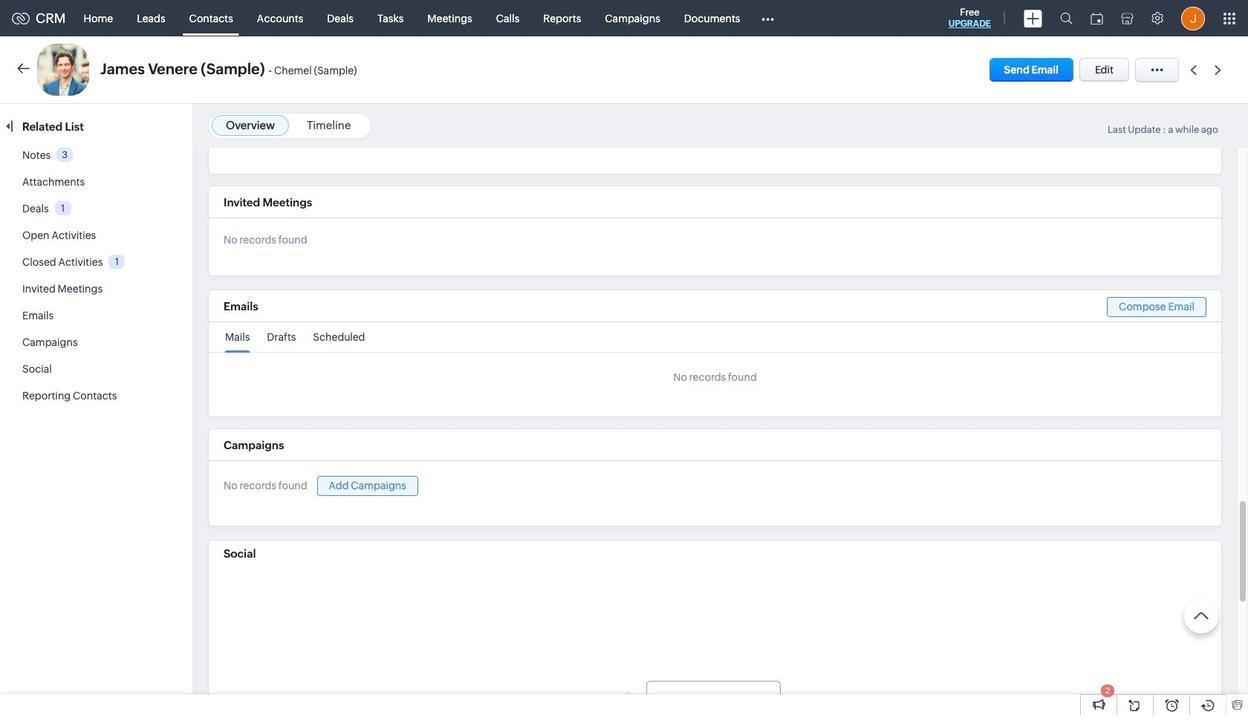 Task type: vqa. For each thing, say whether or not it's contained in the screenshot.
Subject Name Lookup image
no



Task type: describe. For each thing, give the bounding box(es) containing it.
next record image
[[1215, 65, 1225, 75]]

search image
[[1061, 12, 1073, 25]]

previous record image
[[1191, 65, 1197, 75]]

create menu image
[[1024, 9, 1043, 27]]



Task type: locate. For each thing, give the bounding box(es) containing it.
Other Modules field
[[752, 6, 784, 30]]

tab panel
[[209, 88, 1222, 174]]

create menu element
[[1015, 0, 1052, 36]]

profile image
[[1182, 6, 1205, 30]]

logo image
[[12, 12, 30, 24]]

profile element
[[1173, 0, 1214, 36]]

search element
[[1052, 0, 1082, 36]]

calendar image
[[1091, 12, 1104, 24]]



